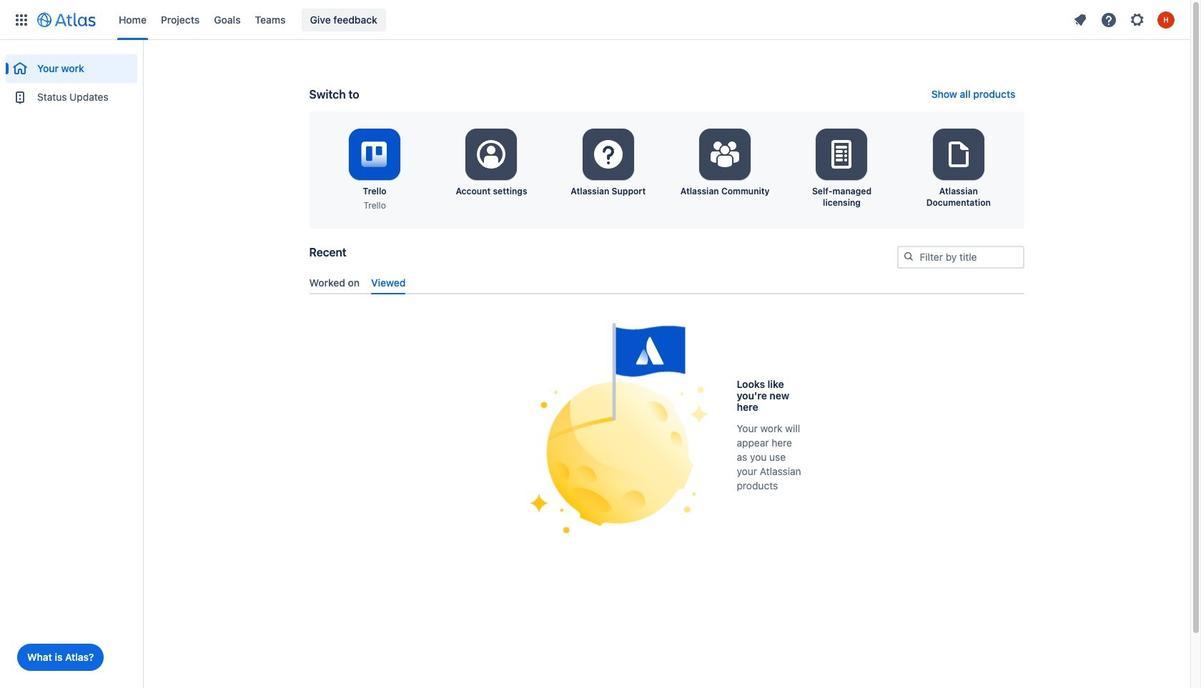 Task type: vqa. For each thing, say whether or not it's contained in the screenshot.
group on the top left of page
yes



Task type: locate. For each thing, give the bounding box(es) containing it.
settings image
[[1129, 11, 1146, 28], [475, 137, 509, 172], [708, 137, 742, 172], [825, 137, 859, 172], [942, 137, 976, 172]]

account image
[[1158, 11, 1175, 28]]

group
[[6, 40, 137, 116]]

help icon image
[[1101, 11, 1118, 28]]

tab list
[[304, 271, 1030, 295]]

Filter by title field
[[899, 247, 1023, 267]]

switch to... image
[[13, 11, 30, 28]]

banner
[[0, 0, 1191, 40]]

list
[[112, 0, 1068, 40], [1068, 8, 1182, 31]]



Task type: describe. For each thing, give the bounding box(es) containing it.
settings image
[[591, 137, 626, 172]]

search image
[[903, 251, 914, 262]]

top element
[[9, 0, 1068, 40]]

notifications image
[[1072, 11, 1089, 28]]



